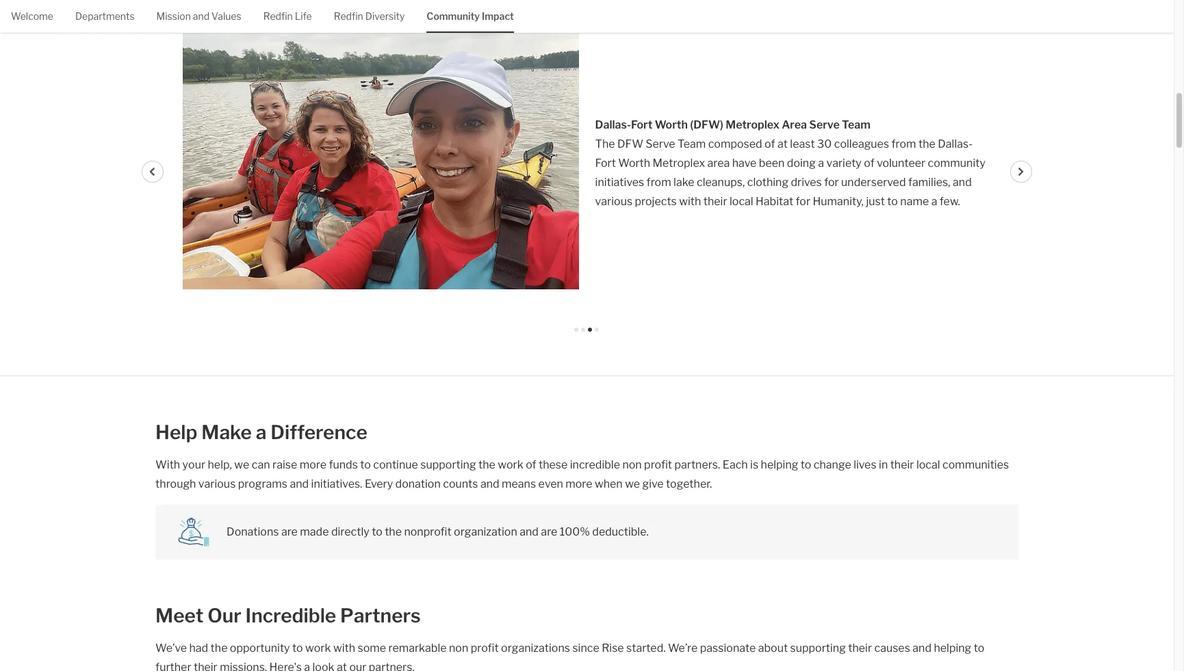 Task type: describe. For each thing, give the bounding box(es) containing it.
slide 2 dot image
[[582, 328, 586, 332]]

organizations
[[501, 643, 571, 656]]

lives
[[854, 459, 877, 472]]

together.
[[666, 478, 713, 491]]

opportunity
[[230, 643, 290, 656]]

1 vertical spatial fort
[[596, 157, 616, 170]]

made
[[300, 526, 329, 539]]

with
[[156, 459, 180, 472]]

hand holding bag of cash image
[[177, 517, 210, 550]]

donations
[[227, 526, 279, 539]]

non inside the with your help, we can raise more funds to continue supporting the work of these incredible non profit partners. each is helping to change lives in their local communities through various programs and initiatives. every donation counts and means even more when we give together.
[[623, 459, 642, 472]]

welcome
[[11, 10, 53, 22]]

life
[[295, 10, 312, 22]]

their left causes
[[849, 643, 873, 656]]

0 vertical spatial serve
[[810, 118, 840, 131]]

1 vertical spatial for
[[796, 195, 811, 208]]

rise
[[602, 643, 624, 656]]

habitat
[[756, 195, 794, 208]]

0 horizontal spatial from
[[647, 176, 672, 189]]

a down '30'
[[819, 157, 825, 170]]

area
[[782, 118, 807, 131]]

volunteer
[[877, 157, 926, 170]]

of for have
[[765, 137, 776, 150]]

been
[[759, 157, 785, 170]]

the inside we've had the opportunity to work with some remarkable non profit organizations since rise started. we're passionate about supporting their causes and helping to further their missions. here's a look at our partners.
[[211, 643, 228, 656]]

mission and values link
[[157, 0, 242, 31]]

difference
[[271, 421, 368, 445]]

when
[[595, 478, 623, 491]]

least
[[791, 137, 815, 150]]

make
[[202, 421, 252, 445]]

1 horizontal spatial team
[[842, 118, 871, 131]]

local inside the with your help, we can raise more funds to continue supporting the work of these incredible non profit partners. each is helping to change lives in their local communities through various programs and initiatives. every donation counts and means even more when we give together.
[[917, 459, 941, 472]]

their inside the with your help, we can raise more funds to continue supporting the work of these incredible non profit partners. each is helping to change lives in their local communities through various programs and initiatives. every donation counts and means even more when we give together.
[[891, 459, 915, 472]]

help
[[156, 421, 198, 445]]

diversity
[[366, 10, 405, 22]]

doing
[[788, 157, 816, 170]]

these
[[539, 459, 568, 472]]

0 vertical spatial worth
[[655, 118, 688, 131]]

dfw
[[618, 137, 644, 150]]

help,
[[208, 459, 232, 472]]

organization
[[454, 526, 518, 539]]

with inside the "dallas-fort worth (dfw) metroplex area serve team the dfw serve team composed of at least 30 colleagues from the dallas- fort worth metroplex area have been doing a variety of volunteer community initiatives from lake cleanups, clothing drives for underserved families, and various projects with their local habitat for humanity, just to name a few."
[[680, 195, 702, 208]]

underserved
[[842, 176, 906, 189]]

1 are from the left
[[281, 526, 298, 539]]

partners
[[340, 605, 421, 628]]

meet
[[156, 605, 204, 628]]

through
[[156, 478, 196, 491]]

even
[[539, 478, 564, 491]]

your
[[183, 459, 206, 472]]

1 vertical spatial dallas-
[[939, 137, 973, 150]]

meet our incredible partners
[[156, 605, 421, 628]]

supporting inside the with your help, we can raise more funds to continue supporting the work of these incredible non profit partners. each is helping to change lives in their local communities through various programs and initiatives. every donation counts and means even more when we give together.
[[421, 459, 476, 472]]

0 horizontal spatial more
[[300, 459, 327, 472]]

donation
[[396, 478, 441, 491]]

a inside we've had the opportunity to work with some remarkable non profit organizations since rise started. we're passionate about supporting their causes and helping to further their missions. here's a look at our partners.
[[304, 662, 310, 672]]

humanity,
[[813, 195, 864, 208]]

redfin diversity
[[334, 10, 405, 22]]

every
[[365, 478, 393, 491]]

just
[[867, 195, 886, 208]]

next image
[[1018, 167, 1026, 176]]

name
[[901, 195, 930, 208]]

1 vertical spatial of
[[865, 157, 875, 170]]

of for in
[[526, 459, 537, 472]]

we're
[[668, 643, 698, 656]]

incredible
[[570, 459, 620, 472]]

0 vertical spatial fort
[[631, 118, 653, 131]]

help make a difference
[[156, 421, 368, 445]]

in
[[879, 459, 888, 472]]

initiatives
[[596, 176, 645, 189]]

composed
[[709, 137, 763, 150]]

our
[[208, 605, 242, 628]]

at inside the "dallas-fort worth (dfw) metroplex area serve team the dfw serve team composed of at least 30 colleagues from the dallas- fort worth metroplex area have been doing a variety of volunteer community initiatives from lake cleanups, clothing drives for underserved families, and various projects with their local habitat for humanity, just to name a few."
[[778, 137, 788, 150]]

incredible
[[246, 605, 336, 628]]

families,
[[909, 176, 951, 189]]

community
[[427, 10, 480, 22]]

welcome link
[[11, 0, 53, 31]]

drives
[[791, 176, 822, 189]]

we've
[[156, 643, 187, 656]]

0 vertical spatial metroplex
[[726, 118, 780, 131]]

mission and values
[[157, 10, 242, 22]]

programs
[[238, 478, 288, 491]]

the inside the with your help, we can raise more funds to continue supporting the work of these incredible non profit partners. each is helping to change lives in their local communities through various programs and initiatives. every donation counts and means even more when we give together.
[[479, 459, 496, 472]]

and inside the "dallas-fort worth (dfw) metroplex area serve team the dfw serve team composed of at least 30 colleagues from the dallas- fort worth metroplex area have been doing a variety of volunteer community initiatives from lake cleanups, clothing drives for underserved families, and various projects with their local habitat for humanity, just to name a few."
[[953, 176, 972, 189]]

with your help, we can raise more funds to continue supporting the work of these incredible non profit partners. each is helping to change lives in their local communities through various programs and initiatives. every donation counts and means even more when we give together.
[[156, 459, 1010, 491]]

30
[[818, 137, 832, 150]]

causes
[[875, 643, 911, 656]]

area
[[708, 157, 730, 170]]

dallas-fort worth (dfw) metroplex area serve team the dfw serve team composed of at least 30 colleagues from the dallas- fort worth metroplex area have been doing a variety of volunteer community initiatives from lake cleanups, clothing drives for underserved families, and various projects with their local habitat for humanity, just to name a few.
[[596, 118, 986, 208]]

communities
[[943, 459, 1010, 472]]

previous image
[[148, 167, 157, 176]]

give
[[643, 478, 664, 491]]

the
[[596, 137, 615, 150]]

since
[[573, 643, 600, 656]]

means
[[502, 478, 536, 491]]

continue
[[373, 459, 418, 472]]

impact
[[482, 10, 514, 22]]

is
[[751, 459, 759, 472]]

cleanups,
[[697, 176, 745, 189]]

change
[[814, 459, 852, 472]]

can
[[252, 459, 270, 472]]

few.
[[940, 195, 961, 208]]



Task type: vqa. For each thing, say whether or not it's contained in the screenshot.
the more to the bottom
yes



Task type: locate. For each thing, give the bounding box(es) containing it.
non up when
[[623, 459, 642, 472]]

1 vertical spatial metroplex
[[653, 157, 706, 170]]

1 horizontal spatial non
[[623, 459, 642, 472]]

work inside the with your help, we can raise more funds to continue supporting the work of these incredible non profit partners. each is helping to change lives in their local communities through various programs and initiatives. every donation counts and means even more when we give together.
[[498, 459, 524, 472]]

we left give
[[625, 478, 641, 491]]

work inside we've had the opportunity to work with some remarkable non profit organizations since rise started. we're passionate about supporting their causes and helping to further their missions. here's a look at our partners.
[[305, 643, 331, 656]]

1 horizontal spatial worth
[[655, 118, 688, 131]]

1 horizontal spatial various
[[596, 195, 633, 208]]

at
[[778, 137, 788, 150], [337, 662, 347, 672]]

their down cleanups,
[[704, 195, 728, 208]]

their down had
[[194, 662, 218, 672]]

profit inside we've had the opportunity to work with some remarkable non profit organizations since rise started. we're passionate about supporting their causes and helping to further their missions. here's a look at our partners.
[[471, 643, 499, 656]]

each
[[723, 459, 748, 472]]

2 redfin from the left
[[334, 10, 364, 22]]

nonprofit
[[404, 526, 452, 539]]

1 vertical spatial at
[[337, 662, 347, 672]]

redfin for redfin life
[[263, 10, 293, 22]]

fort up dfw
[[631, 118, 653, 131]]

metroplex up composed
[[726, 118, 780, 131]]

non right remarkable
[[449, 643, 469, 656]]

redfin left diversity
[[334, 10, 364, 22]]

supporting up 'counts'
[[421, 459, 476, 472]]

passionate
[[701, 643, 756, 656]]

further
[[156, 662, 191, 672]]

with up our
[[333, 643, 355, 656]]

of left these
[[526, 459, 537, 472]]

1 horizontal spatial local
[[917, 459, 941, 472]]

local
[[730, 195, 754, 208], [917, 459, 941, 472]]

the
[[919, 137, 936, 150], [479, 459, 496, 472], [385, 526, 402, 539], [211, 643, 228, 656]]

0 horizontal spatial dallas-
[[596, 118, 631, 131]]

their inside the "dallas-fort worth (dfw) metroplex area serve team the dfw serve team composed of at least 30 colleagues from the dallas- fort worth metroplex area have been doing a variety of volunteer community initiatives from lake cleanups, clothing drives for underserved families, and various projects with their local habitat for humanity, just to name a few."
[[704, 195, 728, 208]]

1 horizontal spatial fort
[[631, 118, 653, 131]]

to
[[888, 195, 899, 208], [360, 459, 371, 472], [801, 459, 812, 472], [372, 526, 383, 539], [292, 643, 303, 656], [974, 643, 985, 656]]

0 horizontal spatial we
[[234, 459, 250, 472]]

0 vertical spatial of
[[765, 137, 776, 150]]

0 horizontal spatial at
[[337, 662, 347, 672]]

2 vertical spatial of
[[526, 459, 537, 472]]

various
[[596, 195, 633, 208], [198, 478, 236, 491]]

colleagues
[[835, 137, 890, 150]]

100%
[[560, 526, 590, 539]]

dallas-
[[596, 118, 631, 131], [939, 137, 973, 150]]

projects
[[635, 195, 677, 208]]

to inside the "dallas-fort worth (dfw) metroplex area serve team the dfw serve team composed of at least 30 colleagues from the dallas- fort worth metroplex area have been doing a variety of volunteer community initiatives from lake cleanups, clothing drives for underserved families, and various projects with their local habitat for humanity, just to name a few."
[[888, 195, 899, 208]]

helping inside the with your help, we can raise more funds to continue supporting the work of these incredible non profit partners. each is helping to change lives in their local communities through various programs and initiatives. every donation counts and means even more when we give together.
[[761, 459, 799, 472]]

non inside we've had the opportunity to work with some remarkable non profit organizations since rise started. we're passionate about supporting their causes and helping to further their missions. here's a look at our partners.
[[449, 643, 469, 656]]

a left the few.
[[932, 195, 938, 208]]

and left values
[[193, 10, 210, 22]]

slide 3 dot image
[[589, 328, 593, 332]]

1 horizontal spatial of
[[765, 137, 776, 150]]

from up volunteer on the right of page
[[892, 137, 917, 150]]

1 horizontal spatial with
[[680, 195, 702, 208]]

0 vertical spatial at
[[778, 137, 788, 150]]

0 vertical spatial non
[[623, 459, 642, 472]]

have
[[733, 157, 757, 170]]

initiatives.
[[311, 478, 363, 491]]

slide 4 dot image
[[596, 328, 600, 332]]

of
[[765, 137, 776, 150], [865, 157, 875, 170], [526, 459, 537, 472]]

0 vertical spatial helping
[[761, 459, 799, 472]]

profit left the organizations
[[471, 643, 499, 656]]

0 vertical spatial team
[[842, 118, 871, 131]]

0 horizontal spatial non
[[449, 643, 469, 656]]

of inside the with your help, we can raise more funds to continue supporting the work of these incredible non profit partners. each is helping to change lives in their local communities through various programs and initiatives. every donation counts and means even more when we give together.
[[526, 459, 537, 472]]

1 vertical spatial team
[[678, 137, 706, 150]]

0 horizontal spatial of
[[526, 459, 537, 472]]

look
[[313, 662, 335, 672]]

1 horizontal spatial more
[[566, 478, 593, 491]]

their right in
[[891, 459, 915, 472]]

1 horizontal spatial profit
[[645, 459, 673, 472]]

1 horizontal spatial work
[[498, 459, 524, 472]]

1 horizontal spatial metroplex
[[726, 118, 780, 131]]

variety
[[827, 157, 862, 170]]

supporting
[[421, 459, 476, 472], [791, 643, 846, 656]]

from
[[892, 137, 917, 150], [647, 176, 672, 189]]

we
[[234, 459, 250, 472], [625, 478, 641, 491]]

0 vertical spatial local
[[730, 195, 754, 208]]

various down help,
[[198, 478, 236, 491]]

remarkable
[[389, 643, 447, 656]]

dallas- up community
[[939, 137, 973, 150]]

1 horizontal spatial from
[[892, 137, 917, 150]]

values
[[212, 10, 242, 22]]

redfin left life
[[263, 10, 293, 22]]

and inside we've had the opportunity to work with some remarkable non profit organizations since rise started. we're passionate about supporting their causes and helping to further their missions. here's a look at our partners.
[[913, 643, 932, 656]]

local right in
[[917, 459, 941, 472]]

we left can
[[234, 459, 250, 472]]

(dfw)
[[691, 118, 724, 131]]

supporting inside we've had the opportunity to work with some remarkable non profit organizations since rise started. we're passionate about supporting their causes and helping to further their missions. here's a look at our partners.
[[791, 643, 846, 656]]

dallas- up the
[[596, 118, 631, 131]]

departments link
[[75, 0, 135, 31]]

partners. inside the with your help, we can raise more funds to continue supporting the work of these incredible non profit partners. each is helping to change lives in their local communities through various programs and initiatives. every donation counts and means even more when we give together.
[[675, 459, 721, 472]]

partners.
[[675, 459, 721, 472], [369, 662, 415, 672]]

0 horizontal spatial fort
[[596, 157, 616, 170]]

and left means
[[481, 478, 500, 491]]

local inside the "dallas-fort worth (dfw) metroplex area serve team the dfw serve team composed of at least 30 colleagues from the dallas- fort worth metroplex area have been doing a variety of volunteer community initiatives from lake cleanups, clothing drives for underserved families, and various projects with their local habitat for humanity, just to name a few."
[[730, 195, 754, 208]]

0 horizontal spatial team
[[678, 137, 706, 150]]

we've had the opportunity to work with some remarkable non profit organizations since rise started. we're passionate about supporting their causes and helping to further their missions. here's a look at our partners.
[[156, 643, 985, 672]]

at left our
[[337, 662, 347, 672]]

worth left (dfw)
[[655, 118, 688, 131]]

and right causes
[[913, 643, 932, 656]]

0 vertical spatial profit
[[645, 459, 673, 472]]

redfin life
[[263, 10, 312, 22]]

with inside we've had the opportunity to work with some remarkable non profit organizations since rise started. we're passionate about supporting their causes and helping to further their missions. here's a look at our partners.
[[333, 643, 355, 656]]

our
[[350, 662, 367, 672]]

work up look
[[305, 643, 331, 656]]

for up humanity,
[[825, 176, 839, 189]]

1 vertical spatial with
[[333, 643, 355, 656]]

started.
[[627, 643, 666, 656]]

1 vertical spatial work
[[305, 643, 331, 656]]

various inside the "dallas-fort worth (dfw) metroplex area serve team the dfw serve team composed of at least 30 colleagues from the dallas- fort worth metroplex area have been doing a variety of volunteer community initiatives from lake cleanups, clothing drives for underserved families, and various projects with their local habitat for humanity, just to name a few."
[[596, 195, 633, 208]]

0 horizontal spatial various
[[198, 478, 236, 491]]

1 horizontal spatial at
[[778, 137, 788, 150]]

a up can
[[256, 421, 267, 445]]

1 vertical spatial serve
[[646, 137, 676, 150]]

0 vertical spatial work
[[498, 459, 524, 472]]

some
[[358, 643, 386, 656]]

work
[[498, 459, 524, 472], [305, 643, 331, 656]]

of up been
[[765, 137, 776, 150]]

redfin for redfin diversity
[[334, 10, 364, 22]]

various inside the with your help, we can raise more funds to continue supporting the work of these incredible non profit partners. each is helping to change lives in their local communities through various programs and initiatives. every donation counts and means even more when we give together.
[[198, 478, 236, 491]]

their
[[704, 195, 728, 208], [891, 459, 915, 472], [849, 643, 873, 656], [194, 662, 218, 672]]

0 horizontal spatial worth
[[619, 157, 651, 170]]

profit up give
[[645, 459, 673, 472]]

worth
[[655, 118, 688, 131], [619, 157, 651, 170]]

2 are from the left
[[541, 526, 558, 539]]

1 horizontal spatial we
[[625, 478, 641, 491]]

0 vertical spatial supporting
[[421, 459, 476, 472]]

work up means
[[498, 459, 524, 472]]

funds
[[329, 459, 358, 472]]

slide 1 dot image
[[575, 328, 579, 332]]

supporting right about
[[791, 643, 846, 656]]

directly
[[331, 526, 370, 539]]

are left 100%
[[541, 526, 558, 539]]

0 horizontal spatial for
[[796, 195, 811, 208]]

1 horizontal spatial dallas-
[[939, 137, 973, 150]]

redfin life link
[[263, 0, 312, 31]]

1 vertical spatial profit
[[471, 643, 499, 656]]

helping
[[761, 459, 799, 472], [935, 643, 972, 656]]

the inside the "dallas-fort worth (dfw) metroplex area serve team the dfw serve team composed of at least 30 colleagues from the dallas- fort worth metroplex area have been doing a variety of volunteer community initiatives from lake cleanups, clothing drives for underserved families, and various projects with their local habitat for humanity, just to name a few."
[[919, 137, 936, 150]]

1 vertical spatial from
[[647, 176, 672, 189]]

and right the 'organization'
[[520, 526, 539, 539]]

0 vertical spatial dallas-
[[596, 118, 631, 131]]

helping right causes
[[935, 643, 972, 656]]

1 horizontal spatial partners.
[[675, 459, 721, 472]]

worth down dfw
[[619, 157, 651, 170]]

0 horizontal spatial with
[[333, 643, 355, 656]]

redfin diversity link
[[334, 0, 405, 31]]

0 vertical spatial partners.
[[675, 459, 721, 472]]

here's
[[270, 662, 302, 672]]

local down cleanups,
[[730, 195, 754, 208]]

team
[[842, 118, 871, 131], [678, 137, 706, 150]]

helping inside we've had the opportunity to work with some remarkable non profit organizations since rise started. we're passionate about supporting their causes and helping to further their missions. here's a look at our partners.
[[935, 643, 972, 656]]

0 horizontal spatial partners.
[[369, 662, 415, 672]]

community impact link
[[427, 0, 514, 31]]

at left least
[[778, 137, 788, 150]]

serve
[[810, 118, 840, 131], [646, 137, 676, 150]]

team down (dfw)
[[678, 137, 706, 150]]

of up underserved
[[865, 157, 875, 170]]

0 horizontal spatial work
[[305, 643, 331, 656]]

community impact
[[427, 10, 514, 22]]

raise
[[273, 459, 297, 472]]

the right had
[[211, 643, 228, 656]]

clothing
[[748, 176, 789, 189]]

metroplex up lake at the top right
[[653, 157, 706, 170]]

1 vertical spatial local
[[917, 459, 941, 472]]

0 vertical spatial for
[[825, 176, 839, 189]]

0 horizontal spatial are
[[281, 526, 298, 539]]

helping right is on the right bottom of page
[[761, 459, 799, 472]]

0 vertical spatial with
[[680, 195, 702, 208]]

metroplex
[[726, 118, 780, 131], [653, 157, 706, 170]]

from up the projects
[[647, 176, 672, 189]]

1 horizontal spatial supporting
[[791, 643, 846, 656]]

more down incredible
[[566, 478, 593, 491]]

1 vertical spatial helping
[[935, 643, 972, 656]]

profit inside the with your help, we can raise more funds to continue supporting the work of these incredible non profit partners. each is helping to change lives in their local communities through various programs and initiatives. every donation counts and means even more when we give together.
[[645, 459, 673, 472]]

deductible.
[[593, 526, 649, 539]]

1 redfin from the left
[[263, 10, 293, 22]]

community
[[928, 157, 986, 170]]

2 horizontal spatial of
[[865, 157, 875, 170]]

partners. inside we've had the opportunity to work with some remarkable non profit organizations since rise started. we're passionate about supporting their causes and helping to further their missions. here's a look at our partners.
[[369, 662, 415, 672]]

1 vertical spatial non
[[449, 643, 469, 656]]

0 vertical spatial from
[[892, 137, 917, 150]]

team up colleagues at the right
[[842, 118, 871, 131]]

and down raise
[[290, 478, 309, 491]]

0 horizontal spatial local
[[730, 195, 754, 208]]

1 vertical spatial supporting
[[791, 643, 846, 656]]

0 horizontal spatial metroplex
[[653, 157, 706, 170]]

1 vertical spatial more
[[566, 478, 593, 491]]

departments
[[75, 10, 135, 22]]

1 horizontal spatial for
[[825, 176, 839, 189]]

1 vertical spatial worth
[[619, 157, 651, 170]]

and down community
[[953, 176, 972, 189]]

partners. down some
[[369, 662, 415, 672]]

missions.
[[220, 662, 267, 672]]

are left made
[[281, 526, 298, 539]]

0 vertical spatial more
[[300, 459, 327, 472]]

1 horizontal spatial serve
[[810, 118, 840, 131]]

1 vertical spatial we
[[625, 478, 641, 491]]

partners. up the together. at the right bottom
[[675, 459, 721, 472]]

had
[[189, 643, 208, 656]]

the left these
[[479, 459, 496, 472]]

0 horizontal spatial supporting
[[421, 459, 476, 472]]

and
[[193, 10, 210, 22], [953, 176, 972, 189], [290, 478, 309, 491], [481, 478, 500, 491], [520, 526, 539, 539], [913, 643, 932, 656]]

1 vertical spatial various
[[198, 478, 236, 491]]

0 horizontal spatial redfin
[[263, 10, 293, 22]]

a
[[819, 157, 825, 170], [932, 195, 938, 208], [256, 421, 267, 445], [304, 662, 310, 672]]

a left look
[[304, 662, 310, 672]]

various down initiatives
[[596, 195, 633, 208]]

1 horizontal spatial redfin
[[334, 10, 364, 22]]

serve right dfw
[[646, 137, 676, 150]]

fort down the
[[596, 157, 616, 170]]

0 vertical spatial various
[[596, 195, 633, 208]]

0 horizontal spatial serve
[[646, 137, 676, 150]]

are
[[281, 526, 298, 539], [541, 526, 558, 539]]

the left nonprofit
[[385, 526, 402, 539]]

lake
[[674, 176, 695, 189]]

profit
[[645, 459, 673, 472], [471, 643, 499, 656]]

mission
[[157, 10, 191, 22]]

0 horizontal spatial profit
[[471, 643, 499, 656]]

0 vertical spatial we
[[234, 459, 250, 472]]

counts
[[443, 478, 478, 491]]

serve up '30'
[[810, 118, 840, 131]]

fort
[[631, 118, 653, 131], [596, 157, 616, 170]]

1 horizontal spatial are
[[541, 526, 558, 539]]

1 horizontal spatial helping
[[935, 643, 972, 656]]

for down drives
[[796, 195, 811, 208]]

with down lake at the top right
[[680, 195, 702, 208]]

at inside we've had the opportunity to work with some remarkable non profit organizations since rise started. we're passionate about supporting their causes and helping to further their missions. here's a look at our partners.
[[337, 662, 347, 672]]

more right raise
[[300, 459, 327, 472]]

1 vertical spatial partners.
[[369, 662, 415, 672]]

the up volunteer on the right of page
[[919, 137, 936, 150]]

0 horizontal spatial helping
[[761, 459, 799, 472]]



